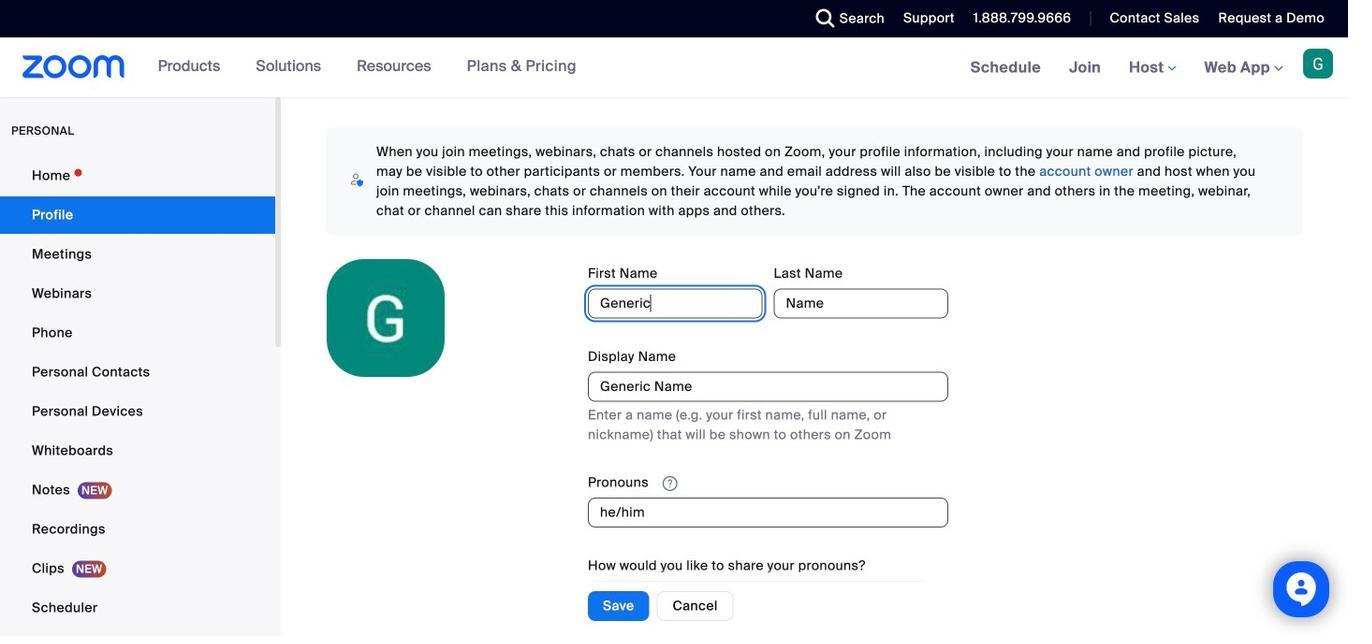 Task type: describe. For each thing, give the bounding box(es) containing it.
zoom logo image
[[22, 55, 125, 79]]

First Name text field
[[588, 289, 763, 319]]

product information navigation
[[144, 37, 591, 97]]

user photo image
[[327, 259, 445, 377]]



Task type: vqa. For each thing, say whether or not it's contained in the screenshot.
Pronouns text field
yes



Task type: locate. For each thing, give the bounding box(es) containing it.
edit user photo image
[[371, 310, 401, 327]]

Last Name text field
[[774, 289, 949, 319]]

personal menu menu
[[0, 157, 275, 637]]

learn more about pronouns image
[[657, 476, 683, 493]]

banner
[[0, 37, 1348, 99]]

Pronouns text field
[[588, 498, 949, 528]]

meetings navigation
[[957, 37, 1348, 99]]

profile picture image
[[1304, 49, 1333, 79]]

None text field
[[588, 372, 949, 402]]



